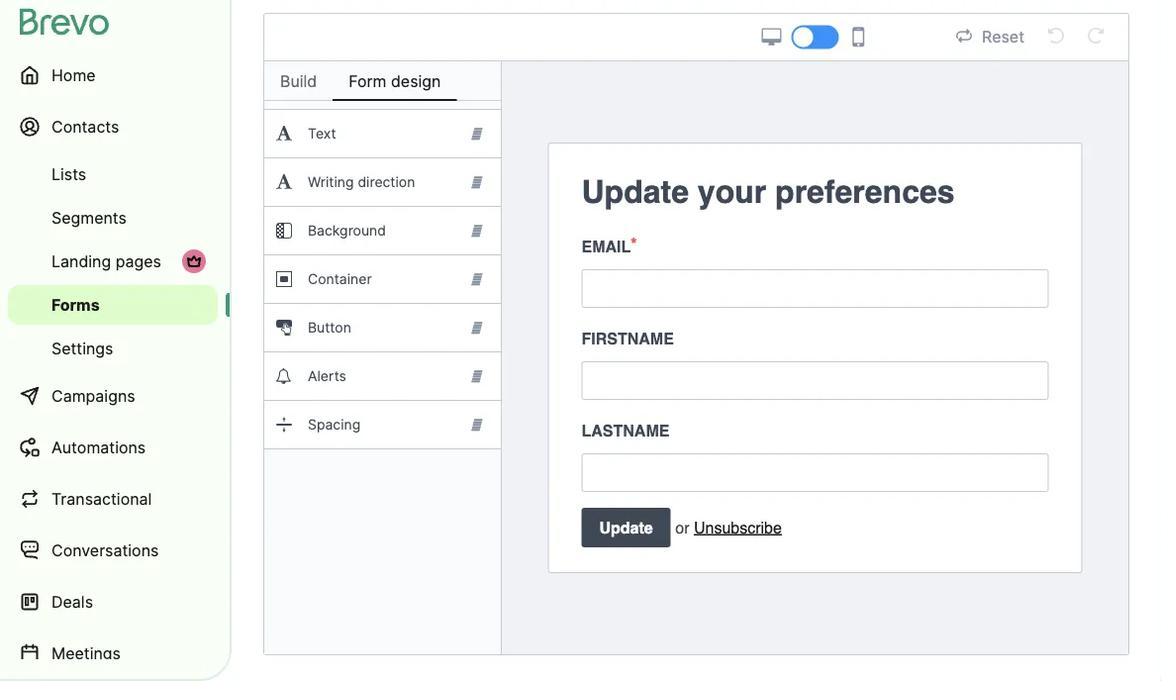 Task type: locate. For each thing, give the bounding box(es) containing it.
writing direction button
[[264, 158, 501, 206]]

landing pages link
[[8, 242, 218, 281]]

background button
[[264, 207, 501, 255]]

button button
[[264, 304, 501, 352]]

text
[[308, 125, 336, 142]]

campaigns link
[[8, 372, 218, 420]]

form
[[349, 71, 387, 91]]

firstname
[[582, 329, 674, 348]]

segments
[[52, 208, 127, 227]]

Update your preferences text field
[[582, 168, 1049, 216]]

text button
[[264, 110, 501, 157]]

container
[[308, 271, 372, 288]]

0 vertical spatial update
[[582, 174, 689, 210]]

alerts
[[308, 368, 347, 385]]

update for update
[[600, 519, 653, 537]]

meetings link
[[8, 630, 218, 677]]

update
[[582, 174, 689, 210], [600, 519, 653, 537]]

1 vertical spatial update
[[600, 519, 653, 537]]

campaigns
[[52, 386, 135, 406]]

home
[[52, 65, 96, 85]]

conversations
[[52, 541, 159, 560]]

landing pages
[[52, 252, 161, 271]]

build
[[280, 71, 317, 91]]

update inside text field
[[582, 174, 689, 210]]

home link
[[8, 52, 218, 99]]

update up email
[[582, 174, 689, 210]]

update left or
[[600, 519, 653, 537]]

update your preferences
[[582, 174, 955, 210]]

meetings
[[52, 644, 121, 663]]

unsubscribe
[[694, 519, 782, 537]]

lastname button
[[566, 408, 1065, 500]]

lists
[[52, 164, 86, 184]]

contacts link
[[8, 103, 218, 151]]

None text field
[[582, 269, 1049, 308], [582, 362, 1049, 400], [582, 454, 1049, 492], [582, 269, 1049, 308], [582, 362, 1049, 400], [582, 454, 1049, 492]]

update your preferences button
[[566, 160, 1065, 224]]

left___rvooi image
[[186, 254, 202, 269]]

conversations link
[[8, 527, 218, 574]]

settings link
[[8, 329, 218, 368]]

firstname button
[[566, 316, 1065, 408]]



Task type: vqa. For each thing, say whether or not it's contained in the screenshot.
Writing direction
yes



Task type: describe. For each thing, give the bounding box(es) containing it.
build link
[[264, 61, 333, 101]]

writing
[[308, 174, 354, 191]]

your
[[698, 174, 767, 210]]

email button
[[566, 224, 1065, 316]]

email
[[582, 237, 631, 256]]

segments link
[[8, 198, 218, 238]]

background
[[308, 222, 386, 239]]

forms link
[[8, 285, 218, 325]]

transactional
[[52, 489, 152, 509]]

spacing button
[[264, 401, 501, 449]]

preferences
[[776, 174, 955, 210]]

deals link
[[8, 578, 218, 626]]

alerts button
[[264, 353, 501, 400]]

deals
[[52, 592, 93, 612]]

automations link
[[8, 424, 218, 471]]

container button
[[264, 256, 501, 303]]

or
[[676, 519, 690, 537]]

update for update your preferences
[[582, 174, 689, 210]]

reset button
[[951, 24, 1031, 50]]

contacts
[[52, 117, 119, 136]]

pages
[[116, 252, 161, 271]]

form design link
[[333, 61, 457, 101]]

transactional link
[[8, 475, 218, 523]]

lastname
[[582, 421, 670, 440]]

button
[[308, 319, 352, 336]]

reset
[[983, 27, 1025, 47]]

spacing
[[308, 416, 361, 433]]

design
[[391, 71, 441, 91]]

lists link
[[8, 155, 218, 194]]

writing direction
[[308, 174, 415, 191]]

forms
[[52, 295, 100, 314]]

direction
[[358, 174, 415, 191]]

automations
[[52, 438, 146, 457]]

form design
[[349, 71, 441, 91]]

or unsubscribe
[[676, 519, 782, 537]]

landing
[[52, 252, 111, 271]]

settings
[[52, 339, 113, 358]]



